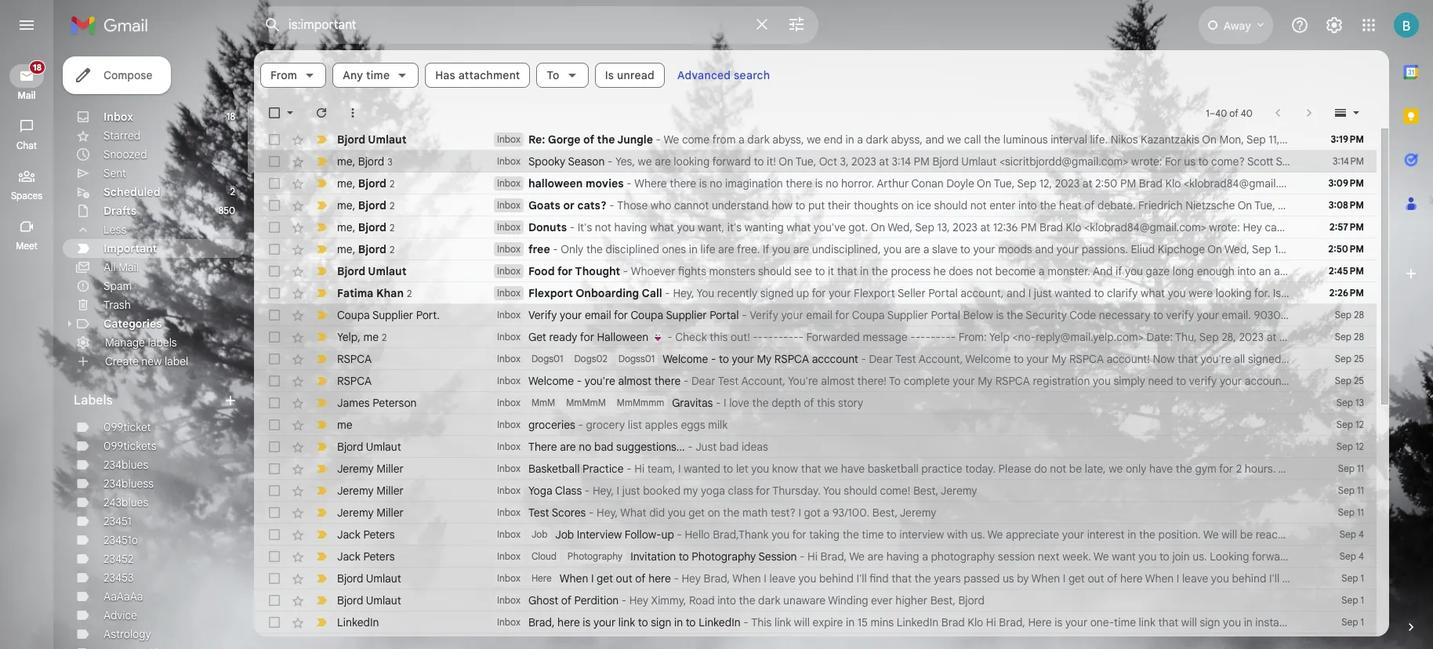 Task type: vqa. For each thing, say whether or not it's contained in the screenshot.


Task type: locate. For each thing, give the bounding box(es) containing it.
should up signed
[[759, 264, 792, 278]]

call
[[965, 133, 982, 147]]

inbox inside 'inbox groceries - grocery list apples eggs milk'
[[497, 419, 521, 431]]

sign down ximmy,
[[651, 616, 672, 630]]

in down ximmy,
[[675, 616, 683, 630]]

1 horizontal spatial this
[[817, 396, 836, 410]]

become
[[996, 264, 1036, 278]]

2 horizontal spatial coupa
[[853, 308, 885, 322]]

join
[[1173, 550, 1191, 564]]

row
[[254, 129, 1434, 151], [254, 151, 1434, 173], [254, 173, 1434, 195], [254, 195, 1434, 217], [254, 217, 1434, 238], [254, 238, 1434, 260], [254, 260, 1434, 282], [254, 282, 1434, 304], [254, 304, 1434, 326], [254, 326, 1434, 348], [254, 348, 1377, 370], [254, 370, 1434, 392], [254, 392, 1377, 414], [254, 414, 1377, 436], [254, 436, 1377, 458], [254, 458, 1377, 480], [254, 480, 1377, 502], [254, 502, 1377, 524], [254, 524, 1434, 546], [254, 546, 1434, 568], [254, 568, 1434, 590], [254, 590, 1377, 612], [254, 612, 1434, 634], [254, 634, 1377, 650]]

on down the yoga
[[708, 506, 721, 520]]

1 vertical spatial looking
[[1216, 286, 1252, 300]]

any time button
[[333, 63, 419, 88]]

2 email from the left
[[807, 308, 833, 322]]

mail inside heading
[[18, 89, 36, 101]]

that
[[1320, 155, 1340, 169], [838, 264, 858, 278], [802, 462, 822, 476], [892, 572, 912, 586], [1305, 572, 1325, 586], [1159, 616, 1179, 630]]

1 link from the left
[[619, 616, 636, 630]]

2 jeremy miller from the top
[[337, 484, 404, 498]]

23 row from the top
[[254, 612, 1434, 634]]

2 vertical spatial 11
[[1358, 507, 1365, 519]]

a down 'interview'
[[923, 550, 929, 564]]

0 horizontal spatial email
[[585, 308, 612, 322]]

2 vertical spatial hey,
[[597, 506, 618, 520]]

2023 left 1:58
[[1291, 242, 1315, 257]]

2 vertical spatial sep 11
[[1339, 507, 1365, 519]]

how
[[772, 198, 793, 213]]

welcome down "check"
[[663, 352, 709, 366]]

please
[[999, 462, 1032, 476]]

few
[[1411, 528, 1429, 542]]

undisciplined,
[[812, 242, 881, 257]]

2 sign from the left
[[1201, 616, 1221, 630]]

be up looking on the right of page
[[1241, 528, 1254, 542]]

spaces
[[11, 190, 42, 202]]

1 vertical spatial hey,
[[593, 484, 614, 498]]

2 horizontal spatial wrote:
[[1309, 177, 1340, 191]]

3 when from the left
[[1032, 572, 1061, 586]]

up down see
[[797, 286, 810, 300]]

1 horizontal spatial wrote:
[[1210, 220, 1241, 235]]

bjord umlaut for when i get out of here - hey brad, when i leave you behind i'll find that the years passed us by when i get out of here when i leave you behind i'll find that the years passed us b
[[337, 572, 402, 586]]

1 horizontal spatial 40
[[1242, 107, 1253, 119]]

row up you're at the right of the page
[[254, 348, 1377, 370]]

are up see
[[794, 242, 810, 257]]

passed down 'photography'
[[964, 572, 1000, 586]]

pm
[[914, 155, 930, 169], [1121, 177, 1137, 191], [1379, 198, 1395, 213], [1021, 220, 1037, 235], [1353, 242, 1369, 257]]

23451
[[104, 515, 132, 529]]

3 linkedin from the left
[[897, 616, 939, 630]]

0 horizontal spatial time
[[366, 68, 390, 82]]

leave down session
[[770, 572, 796, 586]]

sep 28 for check this out! ---------- forwarded message --------- from: yelp <no-reply@mail.yelp.com> date: thu, sep 28, 2023 at 11:44 am subject: get ready for
[[1336, 331, 1365, 343]]

we down 93/100. at the right
[[850, 550, 865, 564]]

2 vertical spatial jeremy miller
[[337, 506, 404, 520]]

1 horizontal spatial gaze
[[1378, 264, 1402, 278]]

1 jack peters from the top
[[337, 528, 395, 542]]

0 horizontal spatial 12,
[[1040, 177, 1053, 191]]

1 vertical spatial is
[[1274, 286, 1282, 300]]

advanced search button
[[671, 61, 777, 89]]

job for job
[[532, 529, 548, 540]]

gmail image
[[71, 9, 156, 41]]

donuts
[[529, 220, 567, 235]]

halloween
[[529, 177, 583, 191]]

5 bjord umlaut from the top
[[337, 594, 402, 608]]

3 sep 1 from the top
[[1342, 617, 1365, 628]]

1 horizontal spatial coupa
[[631, 308, 664, 322]]

forwarded
[[807, 330, 860, 344]]

james peterson
[[337, 396, 417, 410]]

0 horizontal spatial mail
[[18, 89, 36, 101]]

1 email from the left
[[585, 308, 612, 322]]

taking
[[810, 528, 840, 542]]

1 sep 12 from the top
[[1337, 419, 1365, 431]]

2 inside fatima khan 2
[[407, 288, 412, 299]]

8 row from the top
[[254, 282, 1434, 304]]

this left out!
[[710, 330, 728, 344]]

2 years from the left
[[1347, 572, 1374, 586]]

1 horizontal spatial is
[[1274, 286, 1282, 300]]

0 horizontal spatial my
[[757, 352, 772, 366]]

hi down taking
[[808, 550, 818, 564]]

0 horizontal spatial up
[[662, 528, 675, 542]]

your down out!
[[732, 352, 755, 366]]

necessary
[[1100, 308, 1151, 322]]

1 miller from the top
[[377, 462, 404, 476]]

brad,thank
[[713, 528, 769, 542]]

late,
[[1085, 462, 1107, 476]]

snoozed link
[[104, 147, 147, 162]]

2 jack peters from the top
[[337, 550, 395, 564]]

1 sep 25 from the top
[[1336, 353, 1365, 365]]

main content
[[254, 50, 1434, 650]]

umlaut for when i get out of here
[[366, 572, 402, 586]]

brad up readings
[[1398, 198, 1421, 213]]

2 vertical spatial peters
[[363, 550, 395, 564]]

1 40 from the left
[[1216, 107, 1228, 119]]

inbox inside inbox spooky season - yes, we are looking forward to it! on tue, oct 3, 2023 at 3:14 pm bjord umlaut <sicritbjordd@gmail.com> wrote: for us to come? scott stapp is that you? on tue, sep 1
[[497, 155, 521, 167]]

yelp left "<no-" on the bottom right of the page
[[990, 330, 1010, 344]]

inbox ghost of perdition - hey ximmy, road into the dark unaware winding ever higher best, bjord
[[497, 594, 985, 608]]

1 sep 11 from the top
[[1339, 463, 1365, 475]]

1 vertical spatial sep 1
[[1342, 595, 1365, 606]]

hey, for did
[[597, 506, 618, 520]]

us.
[[971, 528, 986, 542], [1193, 550, 1208, 564]]

is inside row
[[1274, 286, 1282, 300]]

main content containing from
[[254, 50, 1434, 650]]

19 row from the top
[[254, 524, 1434, 546]]

sep 11 for please
[[1339, 463, 1365, 475]]

you down fights
[[697, 286, 715, 300]]

1 horizontal spatial leave
[[1183, 572, 1209, 586]]

1 linkedin from the left
[[337, 616, 379, 630]]

bad
[[595, 440, 614, 454], [720, 440, 739, 454]]

0 vertical spatial jack peters
[[337, 528, 395, 542]]

1 for hey ximmy, road into the dark unaware winding ever higher best, bjord
[[1361, 595, 1365, 606]]

did
[[1326, 308, 1342, 322], [650, 506, 665, 520]]

behind down looking on the right of page
[[1233, 572, 1267, 586]]

tue, up guys
[[1386, 155, 1407, 169]]

umlaut for ghost of perdition
[[366, 594, 402, 608]]

row containing linkedin
[[254, 612, 1434, 634]]

18 inside navigation
[[33, 62, 42, 73]]

4 link from the left
[[1419, 616, 1434, 630]]

1 ready from the left
[[549, 330, 578, 344]]

not left enter
[[971, 198, 987, 213]]

1 vertical spatial 25
[[1355, 375, 1365, 387]]

bjord umlaut for inbox there are no bad suggestions... - just bad ideas
[[337, 440, 402, 454]]

2023
[[1283, 133, 1308, 147], [852, 155, 877, 169], [1056, 177, 1080, 191], [1316, 198, 1341, 213], [953, 220, 978, 235], [1291, 242, 1315, 257], [1240, 330, 1265, 344]]

jeremy miller for test
[[337, 506, 404, 520]]

1 vertical spatial us.
[[1193, 550, 1208, 564]]

arthur
[[877, 177, 909, 191]]

you?
[[1343, 155, 1366, 169]]

umlaut
[[368, 133, 407, 147], [962, 155, 997, 169], [368, 264, 407, 278], [366, 440, 402, 454], [366, 572, 402, 586], [366, 594, 402, 608]]

1 vertical spatial be
[[1241, 528, 1254, 542]]

2 vertical spatial sep 1
[[1342, 617, 1365, 628]]

free
[[529, 242, 550, 257]]

0 vertical spatial welcome
[[663, 352, 709, 366]]

2:50
[[1096, 177, 1118, 191]]

your up week.
[[1063, 528, 1085, 542]]

link
[[619, 616, 636, 630], [775, 616, 792, 630], [1139, 616, 1156, 630], [1419, 616, 1434, 630]]

of down want
[[1108, 572, 1118, 586]]

email up forwarded on the bottom right of the page
[[807, 308, 833, 322]]

we up 'session' at the bottom of the page
[[988, 528, 1004, 542]]

your down "inbox donuts - it's not having what you want, it's wanting what you've got. on wed, sep 13, 2023 at 12:36 pm brad klo <klobrad84@gmail.com> wrote: hey can i have some palm readings in e"
[[974, 242, 996, 257]]

850
[[219, 205, 235, 217]]

wed, up enough
[[1225, 242, 1250, 257]]

1 horizontal spatial wed,
[[1225, 242, 1250, 257]]

session
[[998, 550, 1036, 564]]

1 vertical spatial sep 11
[[1339, 485, 1365, 497]]

you right want
[[1139, 550, 1157, 564]]

<klobrad84@gmail.com> down scott
[[1184, 177, 1307, 191]]

sent
[[104, 166, 126, 180]]

0 horizontal spatial welcome
[[529, 374, 574, 388]]

3 link from the left
[[1139, 616, 1156, 630]]

0 horizontal spatial 13,
[[938, 220, 951, 235]]

let
[[737, 462, 749, 476]]

, for spooky
[[353, 154, 356, 168]]

code
[[1070, 308, 1097, 322]]

the down 93/100. at the right
[[843, 528, 860, 542]]

234blues
[[104, 458, 148, 472]]

when up perdition
[[560, 572, 589, 586]]

portal down inbox flexport onboarding call - hey, you recently signed up for your flexport seller portal account, and i just wanted to clarify what you were looking for. is there a particular service you n
[[932, 308, 961, 322]]

2 bjord umlaut from the top
[[337, 264, 407, 278]]

supplier down 'seller'
[[888, 308, 929, 322]]

when down join
[[1146, 572, 1175, 586]]

best,
[[914, 484, 939, 498], [873, 506, 898, 520], [1383, 550, 1408, 564], [931, 594, 956, 608]]

in up want
[[1128, 528, 1137, 542]]

is down perdition
[[583, 616, 591, 630]]

3 sep 11 from the top
[[1339, 507, 1365, 519]]

row containing yelp
[[254, 326, 1434, 348]]

1 sep 4 from the top
[[1340, 529, 1365, 540]]

brad,
[[821, 550, 847, 564], [704, 572, 730, 586], [529, 616, 555, 630], [1000, 616, 1026, 630]]

subject:
[[1325, 330, 1366, 344]]

jeremy miller for yoga
[[337, 484, 404, 498]]

drafts link
[[104, 204, 137, 218]]

we right yes,
[[638, 155, 652, 169]]

behind
[[820, 572, 854, 586], [1233, 572, 1267, 586]]

team,
[[648, 462, 676, 476]]

1 horizontal spatial am
[[1353, 133, 1369, 147]]

1 horizontal spatial supplier
[[666, 308, 707, 322]]

13 row from the top
[[254, 392, 1377, 414]]

1 horizontal spatial yelp
[[990, 330, 1010, 344]]

i'll
[[857, 572, 867, 586], [1270, 572, 1280, 586]]

complete
[[904, 374, 951, 388]]

expire
[[813, 616, 844, 630]]

0 vertical spatial mail
[[18, 89, 36, 101]]

verify right need at right bottom
[[1190, 374, 1218, 388]]

2 passed from the left
[[1377, 572, 1413, 586]]

or
[[564, 198, 575, 213]]

2 sep 1 from the top
[[1342, 595, 1365, 606]]

have
[[1292, 220, 1316, 235], [842, 462, 865, 476], [1150, 462, 1174, 476]]

17 row from the top
[[254, 480, 1377, 502]]

1 11 from the top
[[1358, 463, 1365, 475]]

has attachment
[[436, 68, 520, 82]]

👻 image
[[652, 332, 665, 345]]

welcome down dogs01
[[529, 374, 574, 388]]

row down the 3,
[[254, 173, 1434, 195]]

session
[[759, 550, 797, 564]]

your down perdition
[[594, 616, 616, 630]]

3 supplier from the left
[[888, 308, 929, 322]]

cats?
[[578, 198, 607, 213]]

1 jeremy miller from the top
[[337, 462, 404, 476]]

1 horizontal spatial test
[[718, 374, 739, 388]]

1 coupa from the left
[[337, 308, 370, 322]]

0 horizontal spatial 40
[[1216, 107, 1228, 119]]

who
[[651, 198, 672, 213]]

will up looking on the right of page
[[1222, 528, 1238, 542]]

234blues link
[[104, 458, 148, 472]]

row down undisciplined,
[[254, 260, 1434, 282]]

4 for out
[[1359, 529, 1365, 540]]

jack peters for invitation
[[337, 550, 395, 564]]

1 vertical spatial peters
[[363, 528, 395, 542]]

0 horizontal spatial forward
[[713, 155, 752, 169]]

3 jeremy miller from the top
[[337, 506, 404, 520]]

1 horizontal spatial almost
[[822, 374, 855, 388]]

1 horizontal spatial be
[[1241, 528, 1254, 542]]

2 ready from the left
[[1389, 330, 1418, 344]]

sep 25 for welcome - to your my rspca acccount -
[[1336, 353, 1365, 365]]

mail heading
[[0, 89, 53, 102]]

3 11 from the top
[[1358, 507, 1365, 519]]

up up invitation
[[662, 528, 675, 542]]

jack peters
[[337, 528, 395, 542], [337, 550, 395, 564]]

0 vertical spatial and
[[926, 133, 945, 147]]

0 vertical spatial sep 1
[[1342, 573, 1365, 584]]

20 row from the top
[[254, 546, 1434, 568]]

0 vertical spatial you
[[697, 286, 715, 300]]

dear
[[692, 374, 716, 388]]

row up winding
[[254, 568, 1434, 590]]

2 4 from the top
[[1359, 551, 1365, 562]]

13
[[1356, 397, 1365, 409]]

not down particular
[[1345, 308, 1361, 322]]

row down it
[[254, 282, 1434, 304]]

sign left instantly.
[[1201, 616, 1221, 630]]

1 horizontal spatial 18
[[227, 111, 235, 122]]

and right moods
[[1036, 242, 1054, 257]]

0 horizontal spatial if
[[763, 242, 770, 257]]

4 me , bjord 2 from the top
[[337, 242, 395, 256]]

2 sep 28 from the top
[[1336, 331, 1365, 343]]

inbox inside inbox ghost of perdition - hey ximmy, road into the dark unaware winding ever higher best, bjord
[[497, 595, 521, 606]]

1 passed from the left
[[964, 572, 1000, 586]]

1 25 from the top
[[1355, 353, 1365, 365]]

settings image
[[1326, 16, 1345, 35]]

1 vertical spatial miller
[[377, 484, 404, 498]]

guys
[[1365, 177, 1389, 191]]

requ
[[1415, 308, 1434, 322]]

0 vertical spatial having
[[615, 220, 647, 235]]

find up ever
[[870, 572, 889, 586]]

get
[[529, 330, 547, 344], [1368, 330, 1386, 344]]

registration
[[1033, 374, 1091, 388]]

0 horizontal spatial job
[[532, 529, 548, 540]]

1 sep 28 from the top
[[1336, 309, 1365, 321]]

portal down recently
[[710, 308, 739, 322]]

what down the who
[[650, 220, 675, 235]]

<no-
[[1013, 330, 1036, 344]]

in left e
[[1422, 220, 1431, 235]]

2 sep 25 from the top
[[1336, 375, 1365, 387]]

bjord umlaut for inbox food for thought - whoever fights monsters should see to it that in the process he does not become a monster. and if you gaze long enough into an abyss, the abyss will gaze back i
[[337, 264, 407, 278]]

get up perdition
[[597, 572, 613, 586]]

, for halloween
[[353, 176, 356, 190]]

0 horizontal spatial leave
[[770, 572, 796, 586]]

3 bjord umlaut from the top
[[337, 440, 402, 454]]

check
[[676, 330, 707, 344]]

job down 'scores'
[[556, 528, 574, 542]]

25 for welcome - to your my rspca acccount -
[[1355, 353, 1365, 365]]

sep 28 for verify your email for coupa supplier portal below is the security code necessary to verify your email. 903032 if you did not make this requ
[[1336, 309, 1365, 321]]

best, right company.
[[1383, 550, 1408, 564]]

0 vertical spatial into
[[1019, 198, 1038, 213]]

fatima
[[337, 286, 374, 300]]

0 horizontal spatial almost
[[618, 374, 652, 388]]

0 horizontal spatial wed,
[[888, 220, 913, 235]]

1 vertical spatial wrote:
[[1309, 177, 1340, 191]]

forward
[[713, 155, 752, 169], [1253, 550, 1291, 564]]

of right heat
[[1085, 198, 1095, 213]]

just up the security
[[1035, 286, 1052, 300]]

0 horizontal spatial hi
[[635, 462, 645, 476]]

1 horizontal spatial get
[[689, 506, 705, 520]]

0 vertical spatial james
[[1371, 133, 1404, 147]]

None checkbox
[[267, 105, 282, 121], [267, 132, 282, 147], [267, 220, 282, 235], [267, 264, 282, 279], [267, 417, 282, 433], [267, 439, 282, 455], [267, 527, 282, 543], [267, 105, 282, 121], [267, 132, 282, 147], [267, 220, 282, 235], [267, 264, 282, 279], [267, 417, 282, 433], [267, 439, 282, 455], [267, 527, 282, 543]]

jeremy miller for basketball
[[337, 462, 404, 476]]

hey, for just
[[593, 484, 614, 498]]

, for donuts
[[353, 220, 356, 234]]

11 for jeremy
[[1358, 507, 1365, 519]]

you down long
[[1169, 286, 1187, 300]]

ready down 'requ'
[[1389, 330, 1418, 344]]

sep 4 for best,
[[1340, 551, 1365, 562]]

row up the you've
[[254, 195, 1434, 217]]

sep 1 for years
[[1342, 573, 1365, 584]]

1 vertical spatial just
[[623, 484, 641, 498]]

my down from:
[[978, 374, 993, 388]]

1 bad from the left
[[595, 440, 614, 454]]

up
[[797, 286, 810, 300], [662, 528, 675, 542]]

have left basketball
[[842, 462, 865, 476]]

9 row from the top
[[254, 304, 1434, 326]]

looking down come
[[674, 155, 710, 169]]

winding
[[829, 594, 869, 608]]

umlaut for re: gorge of the jungle
[[368, 133, 407, 147]]

1 vertical spatial you
[[824, 484, 841, 498]]

interview
[[900, 528, 945, 542]]

0 vertical spatial 12,
[[1040, 177, 1053, 191]]

2 40 from the left
[[1242, 107, 1253, 119]]

are up e
[[1419, 177, 1434, 191]]

more image
[[345, 105, 361, 121]]

1 vertical spatial on
[[708, 506, 721, 520]]

me , bjord 2 for free
[[337, 242, 395, 256]]

navigation
[[0, 50, 55, 650]]

kipchoge
[[1158, 242, 1206, 257]]

2 horizontal spatial should
[[935, 198, 968, 213]]

inbox link
[[104, 110, 133, 124]]

0 horizontal spatial coupa
[[337, 308, 370, 322]]

at
[[1311, 133, 1321, 147], [880, 155, 890, 169], [1083, 177, 1093, 191], [1344, 198, 1354, 213], [981, 220, 991, 235], [1318, 242, 1328, 257], [1267, 330, 1277, 344]]

1 row from the top
[[254, 129, 1434, 151]]

1 almost from the left
[[618, 374, 652, 388]]

1 vertical spatial should
[[759, 264, 792, 278]]

1 when from the left
[[560, 572, 589, 586]]

portal
[[929, 286, 958, 300], [710, 308, 739, 322], [932, 308, 961, 322]]

did up 'subject:'
[[1326, 308, 1342, 322]]

inbox inside inbox basketball practice - hi team, i wanted to let you know that we have basketball practice today. please do not be late, we only have the gym for 2 hours. thanks, jeremy
[[497, 463, 521, 475]]

None checkbox
[[267, 154, 282, 169], [267, 176, 282, 191], [267, 198, 282, 213], [267, 242, 282, 257], [267, 286, 282, 301], [267, 308, 282, 323], [267, 329, 282, 345], [267, 351, 282, 367], [267, 373, 282, 389], [267, 395, 282, 411], [267, 461, 282, 477], [267, 483, 282, 499], [267, 505, 282, 521], [267, 549, 282, 565], [267, 571, 282, 587], [267, 593, 282, 609], [267, 615, 282, 631], [267, 154, 282, 169], [267, 176, 282, 191], [267, 198, 282, 213], [267, 242, 282, 257], [267, 286, 282, 301], [267, 308, 282, 323], [267, 329, 282, 345], [267, 351, 282, 367], [267, 373, 282, 389], [267, 395, 282, 411], [267, 461, 282, 477], [267, 483, 282, 499], [267, 505, 282, 521], [267, 549, 282, 565], [267, 571, 282, 587], [267, 593, 282, 609], [267, 615, 282, 631]]

Search in mail text field
[[289, 17, 744, 33]]

11 row from the top
[[254, 348, 1377, 370]]

2 horizontal spatial us
[[1416, 572, 1428, 586]]

4 bjord umlaut from the top
[[337, 572, 402, 586]]

out right reaching on the bottom of page
[[1303, 528, 1319, 542]]

1 sep 1 from the top
[[1342, 573, 1365, 584]]

0 vertical spatial wed,
[[888, 220, 913, 235]]

you down particular
[[1306, 308, 1324, 322]]

when
[[560, 572, 589, 586], [733, 572, 762, 586], [1032, 572, 1061, 586], [1146, 572, 1175, 586]]

23452
[[104, 552, 134, 566]]

1 me , bjord 2 from the top
[[337, 176, 395, 190]]

cannot
[[675, 198, 709, 213]]

tab list
[[1390, 50, 1434, 593]]

row containing james peterson
[[254, 392, 1377, 414]]

2 vertical spatial wrote:
[[1210, 220, 1241, 235]]

invitation
[[631, 550, 676, 564]]

row up taking
[[254, 502, 1377, 524]]

15
[[858, 616, 868, 630]]

hey, down fights
[[673, 286, 695, 300]]

1 vertical spatial am
[[1306, 330, 1323, 344]]

1 horizontal spatial verify
[[750, 308, 779, 322]]

hi left team,
[[635, 462, 645, 476]]

apples
[[645, 418, 678, 432]]

your up "get ready for halloween"
[[560, 308, 582, 322]]

0 vertical spatial to
[[547, 68, 560, 82]]

1 vertical spatial 13,
[[1275, 242, 1288, 257]]

0 horizontal spatial bad
[[595, 440, 614, 454]]

search in mail image
[[259, 11, 287, 39]]

2 28 from the top
[[1355, 331, 1365, 343]]

inbox inside "inbox donuts - it's not having what you want, it's wanting what you've got. on wed, sep 13, 2023 at 12:36 pm brad klo <klobrad84@gmail.com> wrote: hey can i have some palm readings in e"
[[497, 221, 521, 233]]

sep 12 for grocery list apples eggs milk
[[1337, 419, 1365, 431]]

time down want
[[1115, 616, 1137, 630]]

and down become
[[1007, 286, 1026, 300]]

inbox inside inbox goats or cats? - those who cannot understand how to put their thoughts on ice should not enter into the heat of debate. friedrich nietzsche on tue, sep 12, 2023 at 4:19 pm brad klo
[[497, 199, 521, 211]]

099tickets
[[104, 439, 157, 453]]

<klobrad84@gmail.com>
[[1184, 177, 1307, 191], [1085, 220, 1207, 235]]

you're
[[585, 374, 616, 388]]

0 vertical spatial 25
[[1355, 353, 1365, 365]]

22 row from the top
[[254, 590, 1377, 612]]

1 4 from the top
[[1359, 529, 1365, 540]]

row up got
[[254, 480, 1377, 502]]

2 12 from the top
[[1356, 441, 1365, 453]]

here down ghost
[[558, 616, 580, 630]]

2 get from the left
[[1368, 330, 1386, 344]]

0 horizontal spatial wrote:
[[1132, 155, 1163, 169]]

1 12 from the top
[[1356, 419, 1365, 431]]

0 horizontal spatial verify
[[529, 308, 557, 322]]

will
[[1360, 264, 1376, 278], [1222, 528, 1238, 542], [795, 616, 810, 630], [1182, 616, 1198, 630]]

navigation containing mail
[[0, 50, 55, 650]]

2 vertical spatial and
[[1007, 286, 1026, 300]]

compose
[[104, 68, 153, 82]]

2 sep 12 from the top
[[1337, 441, 1365, 453]]

coupa
[[337, 308, 370, 322], [631, 308, 664, 322], [853, 308, 885, 322]]

b
[[1431, 572, 1434, 586]]

no up "practice"
[[579, 440, 592, 454]]

we down interest
[[1094, 550, 1110, 564]]

my
[[757, 352, 772, 366], [978, 374, 993, 388]]

chat
[[16, 140, 37, 151]]

verify for need
[[1190, 374, 1218, 388]]

inbox inside inbox yoga class - hey, i just booked my yoga class for thursday. you should come! best, jeremy
[[497, 485, 521, 497]]

1 horizontal spatial years
[[1347, 572, 1374, 586]]

debate.
[[1098, 198, 1136, 213]]

chat heading
[[0, 140, 53, 152]]

find up instantly.
[[1283, 572, 1302, 586]]

11 for please
[[1358, 463, 1365, 475]]

photography down interview
[[568, 551, 623, 562]]

almost down acccount
[[822, 374, 855, 388]]

verify
[[529, 308, 557, 322], [750, 308, 779, 322]]

inbox inside "inbox re: gorge of the jungle - we come from a dark abyss, we end in a dark abyss, and we call the luminous interval life. nikos kazantzakis on mon, sep 11, 2023 at 10:24 am james peters"
[[497, 133, 521, 145]]

2 sep 4 from the top
[[1340, 551, 1365, 562]]

us left b
[[1416, 572, 1428, 586]]

2 linkedin from the left
[[699, 616, 741, 630]]

sep 25 up sep 13
[[1336, 375, 1365, 387]]



Task type: describe. For each thing, give the bounding box(es) containing it.
are up ever
[[868, 550, 884, 564]]

18 row from the top
[[254, 502, 1377, 524]]

0 horizontal spatial no
[[579, 440, 592, 454]]

sep 1 for in
[[1342, 617, 1365, 628]]

for up forwarded on the bottom right of the page
[[836, 308, 850, 322]]

1 vertical spatial <klobrad84@gmail.com>
[[1085, 220, 1207, 235]]

put
[[809, 198, 825, 213]]

3:14
[[892, 155, 912, 169]]

is up put
[[816, 177, 823, 191]]

peters for invitation to photography session - hi brad, we are having a photography session next week. we want you to join us. looking forward to your company. best, jack
[[363, 550, 395, 564]]

0 horizontal spatial am
[[1306, 330, 1323, 344]]

of up season
[[584, 133, 595, 147]]

moods
[[999, 242, 1033, 257]]

2023 up heat
[[1056, 177, 1080, 191]]

0 horizontal spatial abyss,
[[773, 133, 805, 147]]

inbox inside inbox halloween movies - where there is no imagination there is no horror. arthur conan doyle on tue, sep 12, 2023 at 2:50 pm brad klo <klobrad84@gmail.com> wrote: hey guys what are
[[497, 177, 521, 189]]

me , bjord 2 for donuts
[[337, 220, 395, 234]]

row containing fatima khan
[[254, 282, 1434, 304]]

out!
[[731, 330, 751, 344]]

1 horizontal spatial photography
[[692, 550, 756, 564]]

23451o
[[104, 533, 138, 548]]

2023 down inbox goats or cats? - those who cannot understand how to put their thoughts on ice should not enter into the heat of debate. friedrich nietzsche on tue, sep 12, 2023 at 4:19 pm brad klo
[[953, 220, 978, 235]]

2:57 pm
[[1330, 221, 1365, 233]]

the up thought
[[587, 242, 603, 257]]

reply@mail.yelp.com>
[[1036, 330, 1144, 344]]

eggs
[[681, 418, 706, 432]]

if
[[1116, 264, 1123, 278]]

2 horizontal spatial no
[[826, 177, 839, 191]]

security
[[1026, 308, 1068, 322]]

15 row from the top
[[254, 436, 1377, 458]]

practice
[[583, 462, 624, 476]]

reaching
[[1256, 528, 1300, 542]]

2 bad from the left
[[720, 440, 739, 454]]

appreciate
[[1006, 528, 1060, 542]]

portal down he
[[929, 286, 958, 300]]

main menu image
[[17, 16, 36, 35]]

umlaut for there are no bad suggestions...
[[366, 440, 402, 454]]

he
[[934, 264, 946, 278]]

2:45 pm
[[1329, 265, 1365, 277]]

at left 1:58
[[1318, 242, 1328, 257]]

2 supplier from the left
[[666, 308, 707, 322]]

you up process
[[884, 242, 902, 257]]

Search in mail search field
[[254, 6, 819, 44]]

1 horizontal spatial no
[[710, 177, 723, 191]]

2 me , bjord 2 from the top
[[337, 198, 395, 212]]

4 for jack
[[1359, 551, 1365, 562]]

1 horizontal spatial wanted
[[1055, 286, 1092, 300]]

234bluess
[[104, 477, 154, 491]]

1 vertical spatial did
[[650, 506, 665, 520]]

jack for invitation to photography session - hi brad, we are having a photography session next week. we want you to join us. looking forward to your company. best, jack
[[337, 550, 361, 564]]

inbox inside inbox test scores - hey, what did you get on the math test? i got a 93/100. best, jeremy
[[497, 507, 521, 519]]

from
[[271, 68, 297, 82]]

2 row from the top
[[254, 151, 1434, 173]]

we left call
[[948, 133, 962, 147]]

me , bjord 2 for halloween movies
[[337, 176, 395, 190]]

sep 4 for reaching
[[1340, 529, 1365, 540]]

tue, up enter
[[994, 177, 1015, 191]]

pm right 1:58
[[1353, 242, 1369, 257]]

the left process
[[872, 264, 889, 278]]

mins
[[871, 616, 894, 630]]

0 horizontal spatial looking
[[674, 155, 710, 169]]

the up "<no-" on the bottom right of the page
[[1007, 308, 1024, 322]]

brad down when i get out of here - hey brad, when i leave you behind i'll find that the years passed us by when i get out of here when i leave you behind i'll find that the years passed us b
[[942, 616, 965, 630]]

in left 15 on the right bottom of the page
[[846, 616, 855, 630]]

you down test?
[[772, 528, 790, 542]]

1 this from the left
[[752, 616, 772, 630]]

2 sep 11 from the top
[[1339, 485, 1365, 497]]

1 vertical spatial 12,
[[1301, 198, 1314, 213]]

1 horizontal spatial next
[[1387, 528, 1409, 542]]

for right class
[[756, 484, 771, 498]]

1 horizontal spatial welcome
[[663, 352, 709, 366]]

0 vertical spatial wrote:
[[1132, 155, 1163, 169]]

1 horizontal spatial you
[[824, 484, 841, 498]]

advanced search options image
[[781, 9, 813, 40]]

you up unaware
[[799, 572, 817, 586]]

do
[[1035, 462, 1048, 476]]

class
[[555, 484, 582, 498]]

peters for job interview follow-up - hello brad,thank you for taking the time to interview with us. we appreciate your interest in the position. we will be reaching out to you in the next few d
[[363, 528, 395, 542]]

2 this from the left
[[1396, 616, 1417, 630]]

astrology
[[104, 628, 151, 642]]

0 vertical spatial if
[[763, 242, 770, 257]]

miller for test
[[377, 506, 404, 520]]

1 horizontal spatial here
[[649, 572, 671, 586]]

0 horizontal spatial into
[[718, 594, 737, 608]]

1 horizontal spatial out
[[1088, 572, 1105, 586]]

scores
[[552, 506, 586, 520]]

sep 12 for just bad ideas
[[1337, 441, 1365, 453]]

less
[[104, 223, 126, 237]]

scheduled link
[[104, 185, 160, 199]]

1 horizontal spatial have
[[1150, 462, 1174, 476]]

below
[[964, 308, 994, 322]]

i up perdition
[[591, 572, 594, 586]]

you down wanting at the right of the page
[[773, 242, 791, 257]]

jack for job interview follow-up - hello brad,thank you for taking the time to interview with us. we appreciate your interest in the position. we will be reaching out to you in the next few d
[[337, 528, 361, 542]]

4 row from the top
[[254, 195, 1434, 217]]

1 i'll from the left
[[857, 572, 867, 586]]

1 vertical spatial if
[[1296, 308, 1303, 322]]

2 11 from the top
[[1358, 485, 1365, 497]]

0 horizontal spatial should
[[759, 264, 792, 278]]

search
[[734, 68, 771, 82]]

0 vertical spatial my
[[757, 352, 772, 366]]

toggle split pane mode image
[[1334, 105, 1349, 121]]

0 vertical spatial here
[[532, 573, 552, 584]]

0 horizontal spatial here
[[558, 616, 580, 630]]

we left come
[[664, 133, 680, 147]]

1 gaze from the left
[[1147, 264, 1171, 278]]

there up 903032
[[1285, 286, 1311, 300]]

pm right 4:19 on the top right
[[1379, 198, 1395, 213]]

2 horizontal spatial here
[[1121, 572, 1143, 586]]

5 row from the top
[[254, 217, 1434, 238]]

1 sign from the left
[[651, 616, 672, 630]]

enter
[[990, 198, 1016, 213]]

2 flexport from the left
[[854, 286, 896, 300]]

0 horizontal spatial having
[[615, 220, 647, 235]]

of down invitation
[[636, 572, 646, 586]]

conan
[[912, 177, 944, 191]]

email.
[[1223, 308, 1252, 322]]

monsters
[[710, 264, 756, 278]]

is unread button
[[595, 63, 665, 88]]

1 vertical spatial mail
[[119, 260, 139, 275]]

2023 up some in the top of the page
[[1316, 198, 1341, 213]]

11:44
[[1280, 330, 1304, 344]]

6 row from the top
[[254, 238, 1434, 260]]

0 horizontal spatial out
[[616, 572, 633, 586]]

hey left the can
[[1244, 220, 1263, 235]]

are right life
[[719, 242, 735, 257]]

, for free
[[353, 242, 356, 256]]

sep 25 for inbox welcome - you're almost there - dear test account, you're almost there! to complete your my rspca registration you simply need to verify your account using your unique verification
[[1336, 375, 1365, 387]]

1 horizontal spatial looking
[[1216, 286, 1252, 300]]

of right ghost
[[562, 594, 572, 608]]

spaces heading
[[0, 190, 53, 202]]

you left n
[[1413, 286, 1431, 300]]

we right know on the right of page
[[825, 462, 839, 476]]

14 row from the top
[[254, 414, 1377, 436]]

1 horizontal spatial and
[[1007, 286, 1026, 300]]

i down become
[[1029, 286, 1032, 300]]

job interview follow-up - hello brad,thank you for taking the time to interview with us. we appreciate your interest in the position. we will be reaching out to you in the next few d
[[556, 528, 1434, 542]]

2 horizontal spatial out
[[1303, 528, 1319, 542]]

interval
[[1051, 133, 1088, 147]]

are up process
[[905, 242, 921, 257]]

2 gaze from the left
[[1378, 264, 1402, 278]]

3:09 pm
[[1329, 177, 1365, 189]]

2 find from the left
[[1283, 572, 1302, 586]]

life.
[[1091, 133, 1109, 147]]

2 when from the left
[[733, 572, 762, 586]]

0 horizontal spatial photography
[[568, 551, 623, 562]]

spam link
[[104, 279, 132, 293]]

0 horizontal spatial you
[[697, 286, 715, 300]]

1 vertical spatial to
[[890, 374, 901, 388]]

2 horizontal spatial have
[[1292, 220, 1316, 235]]

25 for inbox welcome - you're almost there - dear test account, you're almost there! to complete your my rspca registration you simply need to verify your account using your unique verification
[[1355, 375, 1365, 387]]

4 when from the left
[[1146, 572, 1175, 586]]

klo down heat
[[1067, 220, 1082, 235]]

a right become
[[1039, 264, 1045, 278]]

16 row from the top
[[254, 458, 1377, 480]]

1 vertical spatial forward
[[1253, 550, 1291, 564]]

your right complete at the bottom
[[953, 374, 976, 388]]

24 row from the top
[[254, 634, 1377, 650]]

11,
[[1269, 133, 1280, 147]]

bjord umlaut for inbox ghost of perdition - hey ximmy, road into the dark unaware winding ever higher best, bjord
[[337, 594, 402, 608]]

0 horizontal spatial get
[[597, 572, 613, 586]]

manage labels create new label
[[105, 336, 189, 369]]

inbox welcome - you're almost there - dear test account, you're almost there! to complete your my rspca registration you simply need to verify your account using your unique verification
[[497, 374, 1434, 388]]

hey left ximmy,
[[630, 594, 649, 608]]

brad down heat
[[1040, 220, 1064, 235]]

inbox inside inbox food for thought - whoever fights monsters should see to it that in the process he does not become a monster. and if you gaze long enough into an abyss, the abyss will gaze back i
[[497, 265, 521, 277]]

12 for grocery list apples eggs milk
[[1356, 419, 1365, 431]]

0 horizontal spatial wanted
[[684, 462, 721, 476]]

only
[[561, 242, 584, 257]]

it!
[[767, 155, 777, 169]]

time inside popup button
[[366, 68, 390, 82]]

12 row from the top
[[254, 370, 1434, 392]]

what right guys
[[1392, 177, 1416, 191]]

3 row from the top
[[254, 173, 1434, 195]]

nietzsche
[[1186, 198, 1236, 213]]

that right one-
[[1159, 616, 1179, 630]]

you down cannot
[[677, 220, 695, 235]]

28 for check this out! ---------- forwarded message --------- from: yelp <no-reply@mail.yelp.com> date: thu, sep 28, 2023 at 11:44 am subject: get ready for
[[1355, 331, 1365, 343]]

got
[[804, 506, 821, 520]]

one-
[[1091, 616, 1115, 630]]

1 get from the left
[[529, 330, 547, 344]]

0 vertical spatial forward
[[713, 155, 752, 169]]

2 behind from the left
[[1233, 572, 1267, 586]]

for up halloween
[[614, 308, 628, 322]]

21 row from the top
[[254, 568, 1434, 590]]

basketball
[[529, 462, 580, 476]]

0 horizontal spatial yelp
[[337, 330, 358, 344]]

at left 12:36
[[981, 220, 991, 235]]

welcome - to your my rspca acccount -
[[663, 352, 870, 366]]

sep 11 for jeremy
[[1339, 507, 1365, 519]]

not right do at the right bottom of page
[[1051, 462, 1067, 476]]

903032
[[1255, 308, 1293, 322]]

movies
[[586, 177, 624, 191]]

1 horizontal spatial here
[[1029, 616, 1053, 630]]

the left jungle
[[597, 133, 615, 147]]

in up company.
[[1356, 528, 1365, 542]]

inbox inside inbox verify your email for coupa supplier portal - verify your email for coupa supplier portal below is the security code necessary to verify your email. 903032 if you did not make this requ
[[497, 309, 521, 321]]

best, up inbox brad, here is your link to sign in to linkedin - this link will expire in 15 mins linkedin brad klo hi brad, here is your one-time link that will sign you in instantly. sign in to linkedin this link
[[931, 594, 956, 608]]

that up sign
[[1305, 572, 1325, 586]]

0 vertical spatial just
[[1035, 286, 1052, 300]]

0 horizontal spatial on
[[708, 506, 721, 520]]

in left life
[[689, 242, 698, 257]]

i left got
[[799, 506, 802, 520]]

bjord umlaut for inbox re: gorge of the jungle - we come from a dark abyss, we end in a dark abyss, and we call the luminous interval life. nikos kazantzakis on mon, sep 11, 2023 at 10:24 am james peters
[[337, 133, 407, 147]]

you've
[[814, 220, 846, 235]]

1 vertical spatial next
[[1038, 550, 1060, 564]]

friedrich
[[1139, 198, 1183, 213]]

onboarding
[[576, 286, 639, 300]]

1 horizontal spatial hi
[[808, 550, 818, 564]]

meet heading
[[0, 240, 53, 253]]

halloween
[[597, 330, 649, 344]]

1 vertical spatial 18
[[227, 111, 235, 122]]

2 horizontal spatial get
[[1069, 572, 1086, 586]]

0 vertical spatial on
[[902, 198, 914, 213]]

12 for just bad ideas
[[1356, 441, 1365, 453]]

1 years from the left
[[934, 572, 961, 586]]

pm right 2:50
[[1121, 177, 1137, 191]]

inbox inside inbox there are no bad suggestions... - just bad ideas
[[497, 441, 521, 453]]

2 horizontal spatial hi
[[987, 616, 997, 630]]

4 linkedin from the left
[[1352, 616, 1394, 630]]

tue, up the can
[[1255, 198, 1276, 213]]

inbox inside inbox flexport onboarding call - hey, you recently signed up for your flexport seller portal account, and i just wanted to clarify what you were looking for. is there a particular service you n
[[497, 287, 521, 299]]

1 horizontal spatial 13,
[[1275, 242, 1288, 257]]

yoga
[[529, 484, 553, 498]]

we left end
[[807, 133, 822, 147]]

2 coupa from the left
[[631, 308, 664, 322]]

in right end
[[846, 133, 855, 147]]

of right depth
[[804, 396, 815, 410]]

1 for this link will expire in 15 mins linkedin brad klo hi brad, here is your one-time link that will sign you in instantly. sign in to linkedin this link
[[1361, 617, 1365, 628]]

1 vertical spatial my
[[978, 374, 993, 388]]

1 vertical spatial welcome
[[529, 374, 574, 388]]

2023 right 28, in the right bottom of the page
[[1240, 330, 1265, 344]]

1 flexport from the left
[[529, 286, 573, 300]]

7 row from the top
[[254, 260, 1434, 282]]

hey down you?
[[1343, 177, 1362, 191]]

1 vertical spatial wed,
[[1225, 242, 1250, 257]]

will down join
[[1182, 616, 1198, 630]]

are up 'where'
[[655, 155, 671, 169]]

inbox there are no bad suggestions... - just bad ideas
[[497, 440, 769, 454]]

is inside button
[[605, 68, 614, 82]]

0 vertical spatial us.
[[971, 528, 986, 542]]

3:14 pm
[[1334, 155, 1365, 167]]

23453 link
[[104, 571, 134, 585]]

brad, down the by
[[1000, 616, 1026, 630]]

0 vertical spatial up
[[797, 286, 810, 300]]

verify for necessary
[[1167, 308, 1195, 322]]

brad, up the road
[[704, 572, 730, 586]]

1 horizontal spatial should
[[844, 484, 878, 498]]

there up cannot
[[670, 177, 697, 191]]

inbox inside inbox welcome - you're almost there - dear test account, you're almost there! to complete your my rspca registration you simply need to verify your account using your unique verification
[[497, 375, 521, 387]]

mon,
[[1220, 133, 1245, 147]]

0 horizontal spatial have
[[842, 462, 865, 476]]

1 leave from the left
[[770, 572, 796, 586]]

a left particular
[[1314, 286, 1320, 300]]

inbox brad, here is your link to sign in to linkedin - this link will expire in 15 mins linkedin brad klo hi brad, here is your one-time link that will sign you in instantly. sign in to linkedin this link
[[497, 616, 1434, 630]]

1 find from the left
[[870, 572, 889, 586]]

1 behind from the left
[[820, 572, 854, 586]]

0 vertical spatial am
[[1353, 133, 1369, 147]]

jack peters for job
[[337, 528, 395, 542]]

1 for hey brad, when i leave you behind i'll find that the years passed us by when i get out of here when i leave you behind i'll find that the years passed us b
[[1361, 573, 1365, 584]]

ever
[[872, 594, 893, 608]]

from
[[713, 133, 736, 147]]

categories
[[104, 317, 162, 331]]

i right team,
[[679, 462, 681, 476]]

2 link from the left
[[775, 616, 792, 630]]

1 vertical spatial test
[[529, 506, 550, 520]]

0 vertical spatial peters
[[1407, 133, 1434, 147]]

call
[[642, 286, 663, 300]]

scott
[[1248, 155, 1274, 169]]

your left account
[[1221, 374, 1243, 388]]

2 horizontal spatial into
[[1238, 264, 1257, 278]]

what
[[621, 506, 647, 520]]

with
[[948, 528, 969, 542]]

1 vertical spatial having
[[887, 550, 920, 564]]

0 vertical spatial <klobrad84@gmail.com>
[[1184, 177, 1307, 191]]

compose button
[[63, 56, 171, 94]]

2 horizontal spatial time
[[1115, 616, 1137, 630]]

dark right end
[[866, 133, 889, 147]]

those
[[618, 198, 648, 213]]

2 leave from the left
[[1183, 572, 1209, 586]]

interview
[[577, 528, 622, 542]]

1 horizontal spatial us
[[1185, 155, 1196, 169]]

port.
[[416, 308, 440, 322]]

row containing coupa supplier port.
[[254, 304, 1434, 326]]

on right "doyle"
[[978, 177, 992, 191]]

acccount
[[812, 352, 859, 366]]

2 i'll from the left
[[1270, 572, 1280, 586]]

mmm
[[532, 397, 556, 409]]

in right sign
[[1327, 616, 1336, 630]]

your down signed
[[782, 308, 804, 322]]

hours.
[[1245, 462, 1277, 476]]

28 for verify your email for coupa supplier portal below is the security code necessary to verify your email. 903032 if you did not make this requ
[[1355, 309, 1365, 321]]

0 horizontal spatial james
[[337, 396, 370, 410]]

2 horizontal spatial this
[[1394, 308, 1412, 322]]

need
[[1149, 374, 1174, 388]]

gym
[[1196, 462, 1217, 476]]

not up account,
[[977, 264, 993, 278]]

2 verify from the left
[[750, 308, 779, 322]]

1 supplier from the left
[[373, 308, 414, 322]]

account,
[[742, 374, 786, 388]]

dark up it!
[[748, 133, 770, 147]]

0 horizontal spatial be
[[1070, 462, 1083, 476]]

the left abyss
[[1309, 264, 1326, 278]]

you left "simply" in the bottom of the page
[[1093, 374, 1111, 388]]

0 vertical spatial hi
[[635, 462, 645, 476]]

cloud
[[532, 551, 557, 562]]

is right stapp
[[1309, 155, 1317, 169]]

miller for yoga
[[377, 484, 404, 498]]

2 inside yelp , me 2
[[382, 331, 387, 343]]

hey up the road
[[682, 572, 701, 586]]

grocery
[[586, 418, 625, 432]]

0 horizontal spatial this
[[710, 330, 728, 344]]

i right the can
[[1287, 220, 1290, 235]]

refresh image
[[314, 105, 329, 121]]

clear search image
[[747, 9, 778, 40]]

can
[[1266, 220, 1284, 235]]

at left 3:14
[[880, 155, 890, 169]]

1 verify from the left
[[529, 308, 557, 322]]

jungle
[[618, 133, 653, 147]]

there up how
[[786, 177, 813, 191]]

for right gym
[[1220, 462, 1234, 476]]

labels heading
[[74, 393, 223, 409]]

1 horizontal spatial james
[[1371, 133, 1404, 147]]

are right there
[[560, 440, 576, 454]]

umlaut for food for thought
[[368, 264, 407, 278]]

job for job interview follow-up - hello brad,thank you for taking the time to interview with us. we appreciate your interest in the position. we will be reaching out to you in the next few d
[[556, 528, 574, 542]]

1 horizontal spatial into
[[1019, 198, 1038, 213]]

miller for basketball
[[377, 462, 404, 476]]

2 almost from the left
[[822, 374, 855, 388]]

1 horizontal spatial abyss,
[[892, 133, 923, 147]]

0 vertical spatial hey,
[[673, 286, 695, 300]]

some
[[1319, 220, 1346, 235]]

on left mon,
[[1203, 133, 1217, 147]]

you right 'if'
[[1126, 264, 1144, 278]]

to inside popup button
[[547, 68, 560, 82]]

0 vertical spatial did
[[1326, 308, 1342, 322]]

yoga
[[701, 484, 726, 498]]

099tickets link
[[104, 439, 157, 453]]

2 horizontal spatial and
[[1036, 242, 1054, 257]]

date:
[[1147, 330, 1174, 344]]

3 coupa from the left
[[853, 308, 885, 322]]

all mail
[[104, 260, 139, 275]]

2 horizontal spatial abyss,
[[1275, 264, 1306, 278]]

0 horizontal spatial us
[[1003, 572, 1015, 586]]

your down it
[[829, 286, 852, 300]]

a left the slave
[[924, 242, 930, 257]]

support image
[[1291, 16, 1310, 35]]

0 horizontal spatial and
[[926, 133, 945, 147]]

brad down readings
[[1371, 242, 1395, 257]]

inbox inside 'inbox free - only the disciplined ones in life are free. if you are undisciplined, you are a slave to your moods and your passions. eliud kipchoge on wed, sep 13, 2023 at 1:58 pm brad klo <klo'
[[497, 243, 521, 255]]

1 vertical spatial time
[[862, 528, 884, 542]]

inbox inside inbox brad, here is your link to sign in to linkedin - this link will expire in 15 mins linkedin brad klo hi brad, here is your one-time link that will sign you in instantly. sign in to linkedin this link
[[497, 617, 521, 628]]

for down see
[[812, 286, 827, 300]]

booked
[[643, 484, 681, 498]]



